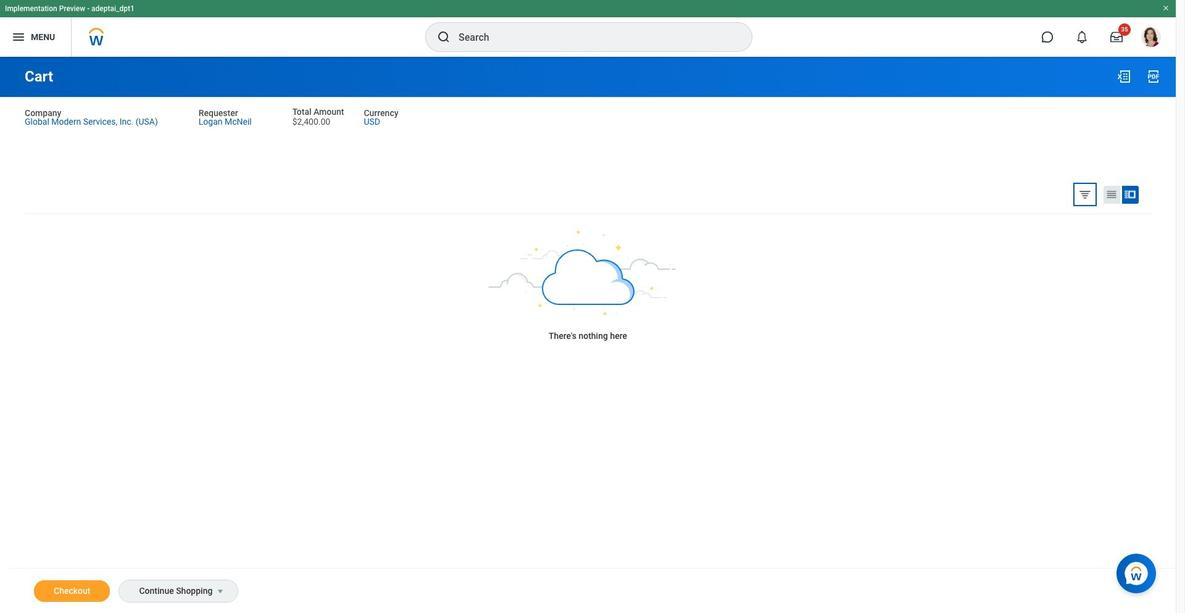 Task type: vqa. For each thing, say whether or not it's contained in the screenshot.
Contact "image"
no



Task type: locate. For each thing, give the bounding box(es) containing it.
main content
[[0, 57, 1177, 613]]

banner
[[0, 0, 1177, 57]]

option group
[[1076, 185, 1149, 206]]

view printable version (pdf) image
[[1147, 69, 1162, 84]]

export to excel image
[[1117, 69, 1132, 84]]

Toggle to List Detail view radio
[[1123, 186, 1139, 204]]

justify image
[[11, 30, 26, 44]]

notifications large image
[[1076, 31, 1089, 43]]

close environment banner image
[[1163, 4, 1170, 12]]

toggle to list detail view image
[[1125, 188, 1137, 201]]



Task type: describe. For each thing, give the bounding box(es) containing it.
select to filter grid data image
[[1079, 188, 1093, 201]]

caret down image
[[213, 587, 228, 597]]

search image
[[437, 30, 451, 44]]

inbox large image
[[1111, 31, 1123, 43]]

Search Workday  search field
[[459, 23, 727, 51]]

profile logan mcneil image
[[1142, 27, 1162, 49]]

toggle to grid view image
[[1106, 188, 1118, 201]]

Toggle to Grid view radio
[[1104, 186, 1121, 204]]



